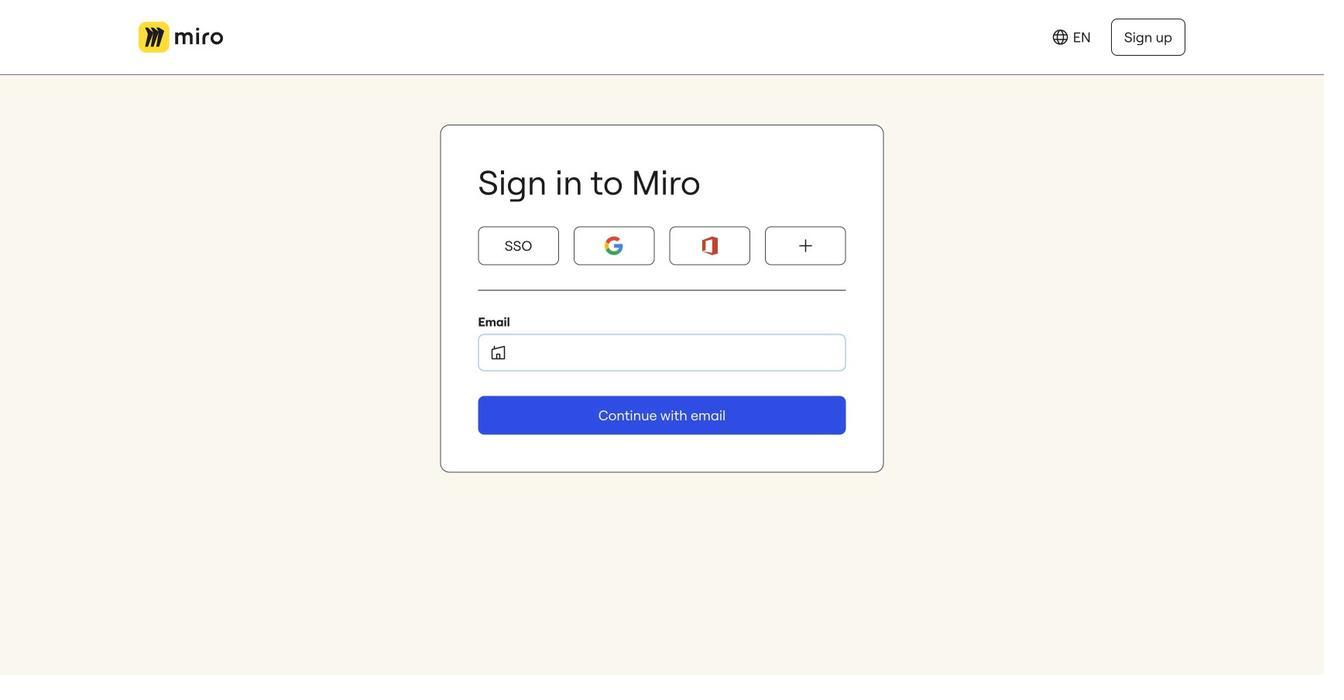 Task type: describe. For each thing, give the bounding box(es) containing it.
header element
[[139, 0, 1186, 74]]

ds 300 image inside header element
[[1051, 28, 1070, 46]]



Task type: vqa. For each thing, say whether or not it's contained in the screenshot.
Header element
yes



Task type: locate. For each thing, give the bounding box(es) containing it.
Enter your email address field
[[478, 334, 846, 371]]

1 vertical spatial ds 300 image
[[489, 344, 507, 362]]

0 vertical spatial ds 300 image
[[1051, 28, 1070, 46]]

ds 300 image
[[1051, 28, 1070, 46], [489, 344, 507, 362]]

0 horizontal spatial ds 300 image
[[489, 344, 507, 362]]

1 horizontal spatial ds 300 image
[[1051, 28, 1070, 46]]



